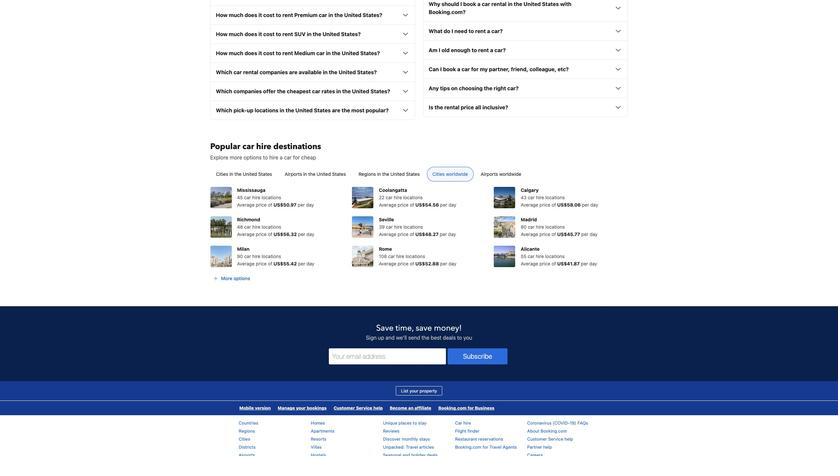Task type: locate. For each thing, give the bounding box(es) containing it.
to up how much does it cost to rent suv in the united states?
[[276, 12, 281, 18]]

per for us$58.06
[[583, 202, 590, 208]]

locations inside "coolangatta 22 car hire locations average price of us$54.56 per day"
[[404, 195, 423, 201]]

cities worldwide
[[433, 172, 468, 177]]

locations up us$58.06
[[546, 195, 565, 201]]

day right us$52.88 at the bottom of the page
[[449, 261, 457, 267]]

much inside 'dropdown button'
[[229, 31, 244, 37]]

0 vertical spatial customer
[[334, 406, 355, 411]]

1 does from the top
[[245, 12, 257, 18]]

cities inside cities worldwide "button"
[[433, 172, 445, 177]]

in inside button
[[304, 172, 307, 177]]

cost for suv
[[264, 31, 275, 37]]

1 travel from the left
[[406, 445, 418, 451]]

cost for premium
[[264, 12, 275, 18]]

0 vertical spatial are
[[289, 69, 298, 75]]

locations inside "madrid 80 car hire locations average price of us$45.77 per day"
[[546, 224, 565, 230]]

day for rome 108 car hire locations average price of us$52.88 per day
[[449, 261, 457, 267]]

per inside the mississauga 45 car hire locations average price of us$50.97 per day
[[298, 202, 305, 208]]

of
[[268, 202, 273, 208], [410, 202, 415, 208], [552, 202, 557, 208], [268, 232, 273, 238], [410, 232, 415, 238], [552, 232, 557, 238], [268, 261, 273, 267], [410, 261, 415, 267], [552, 261, 557, 267]]

day inside rome 108 car hire locations average price of us$52.88 per day
[[449, 261, 457, 267]]

restaurant
[[456, 437, 478, 443]]

2 does from the top
[[245, 31, 257, 37]]

locations up us$41.87
[[546, 254, 565, 260]]

2 airports from the left
[[481, 172, 499, 177]]

why
[[429, 1, 441, 7]]

help left become
[[374, 406, 383, 411]]

price inside seville 39 car hire locations average price of us$48.27 per day
[[398, 232, 409, 238]]

us$41.87
[[558, 261, 580, 267]]

of left us$41.87
[[552, 261, 557, 267]]

booking.com down coronavirus (covid-19) faqs link
[[541, 429, 568, 434]]

1 vertical spatial does
[[245, 31, 257, 37]]

per inside richmond 48 car hire locations average price of us$56.32 per day
[[298, 232, 306, 238]]

rental for is the rental price all inclusive?
[[445, 105, 460, 111]]

2 vertical spatial car?
[[508, 85, 519, 92]]

per right us$56.32
[[298, 232, 306, 238]]

for inside 'popular car hire destinations explore more options to hire a car for cheap'
[[293, 155, 300, 161]]

which companies offer the cheapest car rates in the united states?
[[216, 89, 391, 95]]

states inside button
[[332, 172, 346, 177]]

the
[[514, 1, 523, 7], [335, 12, 343, 18], [313, 31, 322, 37], [332, 50, 341, 56], [329, 69, 338, 75], [484, 85, 493, 92], [277, 89, 286, 95], [343, 89, 351, 95], [435, 105, 444, 111], [286, 108, 294, 114], [342, 108, 350, 114], [235, 172, 242, 177], [309, 172, 316, 177], [383, 172, 390, 177], [422, 335, 430, 341]]

united inside button
[[317, 172, 331, 177]]

average inside milan 90 car hire locations average price of us$55.42 per day
[[237, 261, 255, 267]]

price inside the mississauga 45 car hire locations average price of us$50.97 per day
[[256, 202, 267, 208]]

per for us$45.77
[[582, 232, 589, 238]]

price inside rome 108 car hire locations average price of us$52.88 per day
[[398, 261, 409, 267]]

cities down explore
[[216, 172, 228, 177]]

0 vertical spatial cost
[[264, 12, 275, 18]]

0 vertical spatial booking.com
[[439, 406, 467, 411]]

locations inside alicante 55 car hire locations average price of us$41.87 per day
[[546, 254, 565, 260]]

airports down cheap
[[285, 172, 302, 177]]

0 vertical spatial help
[[374, 406, 383, 411]]

to up cities in the united states
[[263, 155, 268, 161]]

the right is
[[435, 105, 444, 111]]

price left us$52.88 at the bottom of the page
[[398, 261, 409, 267]]

average inside "madrid 80 car hire locations average price of us$45.77 per day"
[[521, 232, 539, 238]]

average for 108
[[379, 261, 397, 267]]

average inside seville 39 car hire locations average price of us$48.27 per day
[[379, 232, 397, 238]]

0 horizontal spatial worldwide
[[446, 172, 468, 177]]

0 vertical spatial it
[[259, 12, 262, 18]]

cities in the united states button
[[210, 167, 278, 182]]

day inside calgary 43 car hire locations average price of us$58.06 per day
[[591, 202, 599, 208]]

your right the manage
[[296, 406, 306, 411]]

1 worldwide from the left
[[446, 172, 468, 177]]

a down why should i book a car rental in the united states with booking.com?
[[488, 28, 491, 34]]

which for which pick-up locations in the united states are the most popular?
[[216, 108, 233, 114]]

1 vertical spatial how
[[216, 31, 228, 37]]

price down mississauga
[[256, 202, 267, 208]]

0 horizontal spatial customer service help link
[[331, 402, 387, 416]]

0 horizontal spatial customer
[[334, 406, 355, 411]]

2 horizontal spatial rental
[[492, 1, 507, 7]]

average for 48
[[237, 232, 255, 238]]

seville
[[379, 217, 395, 223]]

options right more
[[234, 276, 250, 282]]

car inside milan 90 car hire locations average price of us$55.42 per day
[[244, 254, 251, 260]]

locations for madrid 80 car hire locations average price of us$45.77 per day
[[546, 224, 565, 230]]

1 vertical spatial booking.com
[[541, 429, 568, 434]]

manage your bookings
[[278, 406, 327, 411]]

hire for madrid 80 car hire locations average price of us$45.77 per day
[[537, 224, 545, 230]]

1 vertical spatial it
[[259, 31, 262, 37]]

0 horizontal spatial travel
[[406, 445, 418, 451]]

1 vertical spatial cost
[[264, 31, 275, 37]]

2 which from the top
[[216, 89, 233, 95]]

car? for what do i need to rent a car?
[[492, 28, 503, 34]]

of inside seville 39 car hire locations average price of us$48.27 per day
[[410, 232, 415, 238]]

the inside how much does it cost to rent premium car in the united states? dropdown button
[[335, 12, 343, 18]]

for
[[472, 66, 479, 72], [293, 155, 300, 161], [468, 406, 474, 411], [483, 445, 489, 451]]

booking.com inside navigation
[[439, 406, 467, 411]]

0 vertical spatial which
[[216, 69, 233, 75]]

per right us$48.27 at the bottom of page
[[440, 232, 447, 238]]

90
[[237, 254, 243, 260]]

1 vertical spatial car?
[[495, 47, 506, 53]]

1 vertical spatial up
[[378, 335, 385, 341]]

car? up partner,
[[495, 47, 506, 53]]

hire for milan 90 car hire locations average price of us$55.42 per day
[[253, 254, 261, 260]]

1 horizontal spatial cities
[[239, 437, 250, 443]]

worldwide inside cities worldwide "button"
[[446, 172, 468, 177]]

book
[[464, 1, 477, 7], [444, 66, 456, 72]]

0 horizontal spatial your
[[296, 406, 306, 411]]

cheap car hire in mississauga image
[[210, 187, 232, 209]]

2 vertical spatial how
[[216, 50, 228, 56]]

1 horizontal spatial airports
[[481, 172, 499, 177]]

in right premium
[[329, 12, 333, 18]]

which companies offer the cheapest car rates in the united states? button
[[216, 88, 410, 96]]

day for milan 90 car hire locations average price of us$55.42 per day
[[307, 261, 315, 267]]

regions inside button
[[359, 172, 376, 177]]

2 worldwide from the left
[[500, 172, 522, 177]]

of left us$54.56
[[410, 202, 415, 208]]

cities for cities in the united states
[[216, 172, 228, 177]]

rent inside 'dropdown button'
[[283, 31, 293, 37]]

per right us$50.97
[[298, 202, 305, 208]]

worldwide for airports worldwide
[[500, 172, 522, 177]]

price inside milan 90 car hire locations average price of us$55.42 per day
[[256, 261, 267, 267]]

0 horizontal spatial book
[[444, 66, 456, 72]]

day right us$58.06
[[591, 202, 599, 208]]

2 vertical spatial which
[[216, 108, 233, 114]]

to down how much does it cost to rent suv in the united states?
[[276, 50, 281, 56]]

per inside seville 39 car hire locations average price of us$48.27 per day
[[440, 232, 447, 238]]

rates
[[322, 89, 335, 95]]

1 horizontal spatial book
[[464, 1, 477, 7]]

2 vertical spatial cost
[[264, 50, 275, 56]]

0 vertical spatial companies
[[260, 69, 288, 75]]

0 horizontal spatial up
[[247, 108, 254, 114]]

of inside calgary 43 car hire locations average price of us$58.06 per day
[[552, 202, 557, 208]]

i
[[461, 1, 463, 7], [452, 28, 454, 34], [439, 47, 441, 53], [441, 66, 442, 72]]

locations up us$54.56
[[404, 195, 423, 201]]

1 horizontal spatial customer service help link
[[528, 437, 574, 443]]

how inside how much does it cost to rent premium car in the united states? dropdown button
[[216, 12, 228, 18]]

of for us$41.87
[[552, 261, 557, 267]]

per inside "coolangatta 22 car hire locations average price of us$54.56 per day"
[[441, 202, 448, 208]]

unpacked: travel articles link
[[383, 445, 434, 451]]

the inside how much does it cost to rent suv in the united states? 'dropdown button'
[[313, 31, 322, 37]]

per right us$45.77
[[582, 232, 589, 238]]

the left the right
[[484, 85, 493, 92]]

0 vertical spatial book
[[464, 1, 477, 7]]

0 vertical spatial much
[[229, 12, 244, 18]]

villas link
[[311, 445, 322, 451]]

price inside "madrid 80 car hire locations average price of us$45.77 per day"
[[540, 232, 551, 238]]

0 horizontal spatial rental
[[243, 69, 259, 75]]

1 horizontal spatial travel
[[490, 445, 502, 451]]

for left business
[[468, 406, 474, 411]]

2 how from the top
[[216, 31, 228, 37]]

airports for airports in the united states
[[285, 172, 302, 177]]

customer
[[334, 406, 355, 411], [528, 437, 548, 443]]

1 horizontal spatial up
[[378, 335, 385, 341]]

reviews link
[[383, 429, 400, 434]]

1 vertical spatial book
[[444, 66, 456, 72]]

1 much from the top
[[229, 12, 244, 18]]

how for how much does it cost to rent premium car in the united states?
[[216, 12, 228, 18]]

2 vertical spatial booking.com
[[456, 445, 482, 451]]

cost left the suv
[[264, 31, 275, 37]]

united
[[524, 1, 541, 7], [345, 12, 362, 18], [323, 31, 340, 37], [342, 50, 359, 56], [339, 69, 356, 75], [352, 89, 370, 95], [296, 108, 313, 114], [243, 172, 257, 177], [317, 172, 331, 177], [391, 172, 405, 177]]

price for seville 39 car hire locations average price of us$48.27 per day
[[398, 232, 409, 238]]

0 vertical spatial your
[[410, 389, 419, 394]]

book right can
[[444, 66, 456, 72]]

1 horizontal spatial rental
[[445, 105, 460, 111]]

agents
[[503, 445, 517, 451]]

0 vertical spatial up
[[247, 108, 254, 114]]

of inside "coolangatta 22 car hire locations average price of us$54.56 per day"
[[410, 202, 415, 208]]

book right should
[[464, 1, 477, 7]]

calgary 43 car hire locations average price of us$58.06 per day
[[521, 188, 599, 208]]

locations inside rome 108 car hire locations average price of us$52.88 per day
[[406, 254, 426, 260]]

it for suv
[[259, 31, 262, 37]]

hire inside "madrid 80 car hire locations average price of us$45.77 per day"
[[537, 224, 545, 230]]

i left old
[[439, 47, 441, 53]]

0 vertical spatial how
[[216, 12, 228, 18]]

average down 45
[[237, 202, 255, 208]]

alicante
[[521, 247, 540, 252]]

cost inside 'dropdown button'
[[264, 31, 275, 37]]

unique places to stay reviews discover monthly stays unpacked: travel articles
[[383, 421, 434, 451]]

more
[[221, 276, 233, 282]]

save
[[416, 323, 432, 334]]

car
[[482, 1, 491, 7], [319, 12, 328, 18], [317, 50, 325, 56], [462, 66, 470, 72], [234, 69, 242, 75], [312, 89, 321, 95], [243, 141, 254, 152], [284, 155, 292, 161], [244, 195, 251, 201], [386, 195, 393, 201], [528, 195, 535, 201], [244, 224, 251, 230], [386, 224, 393, 230], [528, 224, 535, 230], [244, 254, 251, 260], [389, 254, 395, 260], [528, 254, 535, 260]]

can i book a car for my partner, friend, colleague, etc?
[[429, 66, 569, 72]]

cheap car hire in madrid image
[[495, 217, 516, 238]]

day inside "coolangatta 22 car hire locations average price of us$54.56 per day"
[[449, 202, 457, 208]]

average down 43
[[521, 202, 539, 208]]

3 much from the top
[[229, 50, 244, 56]]

average inside alicante 55 car hire locations average price of us$41.87 per day
[[521, 261, 539, 267]]

price down coolangatta
[[398, 202, 409, 208]]

per for us$41.87
[[582, 261, 589, 267]]

deals
[[443, 335, 456, 341]]

in right the available
[[323, 69, 328, 75]]

us$58.06
[[558, 202, 581, 208]]

1 vertical spatial are
[[332, 108, 341, 114]]

navigation
[[236, 402, 499, 416]]

locations up us$56.32
[[262, 224, 282, 230]]

hire for calgary 43 car hire locations average price of us$58.06 per day
[[537, 195, 545, 201]]

i right do
[[452, 28, 454, 34]]

3 it from the top
[[259, 50, 262, 56]]

for down reservations
[[483, 445, 489, 451]]

locations inside the mississauga 45 car hire locations average price of us$50.97 per day
[[262, 195, 281, 201]]

per for us$50.97
[[298, 202, 305, 208]]

average down 108
[[379, 261, 397, 267]]

3 does from the top
[[245, 50, 257, 56]]

1 horizontal spatial worldwide
[[500, 172, 522, 177]]

day
[[306, 202, 314, 208], [449, 202, 457, 208], [591, 202, 599, 208], [307, 232, 315, 238], [449, 232, 457, 238], [590, 232, 598, 238], [307, 261, 315, 267], [449, 261, 457, 267], [590, 261, 598, 267]]

on
[[452, 85, 458, 92]]

1 it from the top
[[259, 12, 262, 18]]

average for 43
[[521, 202, 539, 208]]

average down "90"
[[237, 261, 255, 267]]

countries link
[[239, 421, 259, 426]]

2 vertical spatial it
[[259, 50, 262, 56]]

it inside 'dropdown button'
[[259, 31, 262, 37]]

pick-
[[234, 108, 247, 114]]

car? for am i old enough to rent a car?
[[495, 47, 506, 53]]

property
[[420, 389, 438, 394]]

your for property
[[410, 389, 419, 394]]

1 which from the top
[[216, 69, 233, 75]]

car inside alicante 55 car hire locations average price of us$41.87 per day
[[528, 254, 535, 260]]

subscribe
[[464, 353, 493, 361]]

0 vertical spatial car?
[[492, 28, 503, 34]]

travel down "monthly"
[[406, 445, 418, 451]]

regions link
[[239, 429, 255, 434]]

3 how from the top
[[216, 50, 228, 56]]

day for calgary 43 car hire locations average price of us$58.06 per day
[[591, 202, 599, 208]]

average inside rome 108 car hire locations average price of us$52.88 per day
[[379, 261, 397, 267]]

a inside 'popular car hire destinations explore more options to hire a car for cheap'
[[280, 155, 283, 161]]

cheap car hire in calgary image
[[495, 187, 516, 209]]

homes link
[[311, 421, 325, 426]]

per for us$55.42
[[298, 261, 306, 267]]

2 vertical spatial does
[[245, 50, 257, 56]]

worldwide
[[446, 172, 468, 177], [500, 172, 522, 177]]

cost up how much does it cost to rent suv in the united states?
[[264, 12, 275, 18]]

of inside milan 90 car hire locations average price of us$55.42 per day
[[268, 261, 273, 267]]

0 vertical spatial does
[[245, 12, 257, 18]]

in
[[508, 1, 513, 7], [329, 12, 333, 18], [307, 31, 312, 37], [326, 50, 331, 56], [323, 69, 328, 75], [337, 89, 341, 95], [280, 108, 285, 114], [230, 172, 233, 177], [304, 172, 307, 177], [378, 172, 381, 177]]

to left the stay
[[413, 421, 417, 426]]

navigation containing mobile version
[[236, 402, 499, 416]]

price inside dropdown button
[[461, 105, 474, 111]]

can i book a car for my partner, friend, colleague, etc? button
[[429, 65, 623, 73]]

states for cities in the united states
[[259, 172, 272, 177]]

locations down offer
[[255, 108, 279, 114]]

price inside richmond 48 car hire locations average price of us$56.32 per day
[[256, 232, 267, 238]]

car inside "madrid 80 car hire locations average price of us$45.77 per day"
[[528, 224, 535, 230]]

car? right the right
[[508, 85, 519, 92]]

in down which companies offer the cheapest car rates in the united states?
[[280, 108, 285, 114]]

price inside "coolangatta 22 car hire locations average price of us$54.56 per day"
[[398, 202, 409, 208]]

0 vertical spatial regions
[[359, 172, 376, 177]]

average for 39
[[379, 232, 397, 238]]

2 it from the top
[[259, 31, 262, 37]]

calgary
[[521, 188, 539, 193]]

airports
[[285, 172, 302, 177], [481, 172, 499, 177]]

locations for coolangatta 22 car hire locations average price of us$54.56 per day
[[404, 195, 423, 201]]

the inside airports in the united states button
[[309, 172, 316, 177]]

of inside the mississauga 45 car hire locations average price of us$50.97 per day
[[268, 202, 273, 208]]

price left us$58.06
[[540, 202, 551, 208]]

regions up cheap car hire in coolangatta image
[[359, 172, 376, 177]]

per for us$56.32
[[298, 232, 306, 238]]

rent left medium
[[283, 50, 293, 56]]

does inside 'dropdown button'
[[245, 31, 257, 37]]

rental
[[492, 1, 507, 7], [243, 69, 259, 75], [445, 105, 460, 111]]

per inside alicante 55 car hire locations average price of us$41.87 per day
[[582, 261, 589, 267]]

3 cost from the top
[[264, 50, 275, 56]]

average down 48
[[237, 232, 255, 238]]

a inside 'what do i need to rent a car?' dropdown button
[[488, 28, 491, 34]]

for inside the car hire flight finder restaurant reservations booking.com for travel agents
[[483, 445, 489, 451]]

customer up partner on the right bottom of the page
[[528, 437, 548, 443]]

price left the all
[[461, 105, 474, 111]]

1 vertical spatial companies
[[234, 89, 262, 95]]

cost down how much does it cost to rent suv in the united states?
[[264, 50, 275, 56]]

a right should
[[478, 1, 481, 7]]

of for us$54.56
[[410, 202, 415, 208]]

how much does it cost to rent medium car in the united states?
[[216, 50, 380, 56]]

tab list
[[205, 167, 634, 182]]

money!
[[434, 323, 462, 334]]

which
[[216, 69, 233, 75], [216, 89, 233, 95], [216, 108, 233, 114]]

55
[[521, 254, 527, 260]]

per inside "madrid 80 car hire locations average price of us$45.77 per day"
[[582, 232, 589, 238]]

1 airports from the left
[[285, 172, 302, 177]]

a inside can i book a car for my partner, friend, colleague, etc? dropdown button
[[458, 66, 461, 72]]

0 horizontal spatial cities
[[216, 172, 228, 177]]

mobile version link
[[236, 402, 274, 416]]

worldwide inside airports worldwide button
[[500, 172, 522, 177]]

hire for alicante 55 car hire locations average price of us$41.87 per day
[[536, 254, 544, 260]]

day inside richmond 48 car hire locations average price of us$56.32 per day
[[307, 232, 315, 238]]

cities down regions link
[[239, 437, 250, 443]]

regions
[[359, 172, 376, 177], [239, 429, 255, 434]]

car inside "coolangatta 22 car hire locations average price of us$54.56 per day"
[[386, 195, 393, 201]]

day right us$41.87
[[590, 261, 598, 267]]

options right the more
[[244, 155, 262, 161]]

1 vertical spatial which
[[216, 89, 233, 95]]

customer right bookings
[[334, 406, 355, 411]]

2 travel from the left
[[490, 445, 502, 451]]

how for how much does it cost to rent suv in the united states?
[[216, 31, 228, 37]]

reservations
[[479, 437, 504, 443]]

per right the us$55.42
[[298, 261, 306, 267]]

service
[[356, 406, 373, 411], [549, 437, 564, 443]]

hire inside richmond 48 car hire locations average price of us$56.32 per day
[[253, 224, 261, 230]]

cities link
[[239, 437, 250, 443]]

car? down why should i book a car rental in the united states with booking.com?
[[492, 28, 503, 34]]

to inside "unique places to stay reviews discover monthly stays unpacked: travel articles"
[[413, 421, 417, 426]]

in right rates
[[337, 89, 341, 95]]

48
[[237, 224, 243, 230]]

tab list containing cities in the united states
[[205, 167, 634, 182]]

the up which car rental companies are available in the united states? dropdown button
[[332, 50, 341, 56]]

average inside "coolangatta 22 car hire locations average price of us$54.56 per day"
[[379, 202, 397, 208]]

airports inside airports worldwide button
[[481, 172, 499, 177]]

a down destinations
[[280, 155, 283, 161]]

price inside calgary 43 car hire locations average price of us$58.06 per day
[[540, 202, 551, 208]]

1 vertical spatial rental
[[243, 69, 259, 75]]

hire for seville 39 car hire locations average price of us$48.27 per day
[[394, 224, 403, 230]]

airports in the united states
[[285, 172, 346, 177]]

cities for cities worldwide
[[433, 172, 445, 177]]

business
[[475, 406, 495, 411]]

locations up us$45.77
[[546, 224, 565, 230]]

the up rates
[[329, 69, 338, 75]]

your right list at left
[[410, 389, 419, 394]]

80
[[521, 224, 527, 230]]

states?
[[363, 12, 383, 18], [341, 31, 361, 37], [361, 50, 380, 56], [358, 69, 377, 75], [371, 89, 391, 95]]

average down 39
[[379, 232, 397, 238]]

0 horizontal spatial service
[[356, 406, 373, 411]]

per inside milan 90 car hire locations average price of us$55.42 per day
[[298, 261, 306, 267]]

the right the suv
[[313, 31, 322, 37]]

inclusive?
[[483, 105, 509, 111]]

day right us$50.97
[[306, 202, 314, 208]]

2 vertical spatial much
[[229, 50, 244, 56]]

day inside milan 90 car hire locations average price of us$55.42 per day
[[307, 261, 315, 267]]

help down 19)
[[565, 437, 574, 443]]

the inside regions in the united states button
[[383, 172, 390, 177]]

companies up pick-
[[234, 89, 262, 95]]

price for mississauga 45 car hire locations average price of us$50.97 per day
[[256, 202, 267, 208]]

in right the suv
[[307, 31, 312, 37]]

locations up us$50.97
[[262, 195, 281, 201]]

price down richmond
[[256, 232, 267, 238]]

in down cheap
[[304, 172, 307, 177]]

airports worldwide button
[[476, 167, 528, 182]]

1 vertical spatial customer service help link
[[528, 437, 574, 443]]

1 cost from the top
[[264, 12, 275, 18]]

help
[[374, 406, 383, 411], [565, 437, 574, 443], [544, 445, 553, 451]]

per right us$52.88 at the bottom of the page
[[441, 261, 448, 267]]

airports in the united states button
[[279, 167, 352, 182]]

locations for calgary 43 car hire locations average price of us$58.06 per day
[[546, 195, 565, 201]]

homes apartments resorts villas
[[311, 421, 335, 451]]

of left us$50.97
[[268, 202, 273, 208]]

1 vertical spatial customer
[[528, 437, 548, 443]]

22
[[379, 195, 385, 201]]

2 cost from the top
[[264, 31, 275, 37]]

average
[[237, 202, 255, 208], [379, 202, 397, 208], [521, 202, 539, 208], [237, 232, 255, 238], [379, 232, 397, 238], [521, 232, 539, 238], [237, 261, 255, 267], [379, 261, 397, 267], [521, 261, 539, 267]]

to left the you
[[458, 335, 463, 341]]

1 vertical spatial help
[[565, 437, 574, 443]]

offer
[[263, 89, 276, 95]]

travel down reservations
[[490, 445, 502, 451]]

apartments
[[311, 429, 335, 434]]

day right us$48.27 at the bottom of page
[[449, 232, 457, 238]]

1 how from the top
[[216, 12, 228, 18]]

per right us$54.56
[[441, 202, 448, 208]]

2 vertical spatial rental
[[445, 105, 460, 111]]

per right us$58.06
[[583, 202, 590, 208]]

sign
[[366, 335, 377, 341]]

the up coolangatta
[[383, 172, 390, 177]]

0 vertical spatial rental
[[492, 1, 507, 7]]

subscribe button
[[448, 349, 508, 365]]

districts link
[[239, 445, 256, 451]]

0 vertical spatial options
[[244, 155, 262, 161]]

regions in the united states button
[[353, 167, 426, 182]]

0 vertical spatial service
[[356, 406, 373, 411]]

average inside the mississauga 45 car hire locations average price of us$50.97 per day
[[237, 202, 255, 208]]

more options button
[[210, 273, 253, 285]]

2 much from the top
[[229, 31, 244, 37]]

about
[[528, 429, 540, 434]]

mississauga
[[237, 188, 266, 193]]

average inside richmond 48 car hire locations average price of us$56.32 per day
[[237, 232, 255, 238]]

1 horizontal spatial your
[[410, 389, 419, 394]]

0 horizontal spatial regions
[[239, 429, 255, 434]]

rent
[[283, 12, 293, 18], [476, 28, 486, 34], [283, 31, 293, 37], [479, 47, 489, 53], [283, 50, 293, 56]]

1 horizontal spatial customer
[[528, 437, 548, 443]]

how inside how much does it cost to rent suv in the united states? 'dropdown button'
[[216, 31, 228, 37]]

airports up cheap car hire in calgary image on the right top
[[481, 172, 499, 177]]

states for airports in the united states
[[332, 172, 346, 177]]

should
[[442, 1, 460, 7]]

cheap
[[302, 155, 316, 161]]

1 vertical spatial regions
[[239, 429, 255, 434]]

of left the us$55.42
[[268, 261, 273, 267]]

any tips on choosing the right car?
[[429, 85, 519, 92]]

stays
[[420, 437, 430, 443]]

which for which car rental companies are available in the united states?
[[216, 69, 233, 75]]

locations inside seville 39 car hire locations average price of us$48.27 per day
[[404, 224, 423, 230]]

2 horizontal spatial cities
[[433, 172, 445, 177]]

1 vertical spatial options
[[234, 276, 250, 282]]

1 horizontal spatial service
[[549, 437, 564, 443]]

locations up the us$55.42
[[262, 254, 281, 260]]

rent left premium
[[283, 12, 293, 18]]

locations inside milan 90 car hire locations average price of us$55.42 per day
[[262, 254, 281, 260]]

0 horizontal spatial are
[[289, 69, 298, 75]]

for down destinations
[[293, 155, 300, 161]]

in up coolangatta
[[378, 172, 381, 177]]

average down 55
[[521, 261, 539, 267]]

1 vertical spatial service
[[549, 437, 564, 443]]

how much does it cost to rent suv in the united states?
[[216, 31, 361, 37]]

madrid
[[521, 217, 538, 223]]

the inside the any tips on choosing the right car? dropdown button
[[484, 85, 493, 92]]

price up alicante on the bottom of the page
[[540, 232, 551, 238]]

locations for alicante 55 car hire locations average price of us$41.87 per day
[[546, 254, 565, 260]]

1 vertical spatial much
[[229, 31, 244, 37]]

1 horizontal spatial help
[[544, 445, 553, 451]]

1 vertical spatial your
[[296, 406, 306, 411]]

1 horizontal spatial regions
[[359, 172, 376, 177]]

0 horizontal spatial airports
[[285, 172, 302, 177]]

Your email address email field
[[329, 349, 447, 365]]

3 which from the top
[[216, 108, 233, 114]]

0 vertical spatial customer service help link
[[331, 402, 387, 416]]

the left most
[[342, 108, 350, 114]]

can
[[429, 66, 439, 72]]

locations for rome 108 car hire locations average price of us$52.88 per day
[[406, 254, 426, 260]]

customer service help link for partner help
[[528, 437, 574, 443]]

of left us$56.32
[[268, 232, 273, 238]]



Task type: vqa. For each thing, say whether or not it's contained in the screenshot.


Task type: describe. For each thing, give the bounding box(es) containing it.
of for us$50.97
[[268, 202, 273, 208]]

any tips on choosing the right car? button
[[429, 84, 623, 93]]

of for us$58.06
[[552, 202, 557, 208]]

travel inside the car hire flight finder restaurant reservations booking.com for travel agents
[[490, 445, 502, 451]]

your for bookings
[[296, 406, 306, 411]]

friend,
[[512, 66, 529, 72]]

united inside why should i book a car rental in the united states with booking.com?
[[524, 1, 541, 7]]

cities inside countries regions cities districts
[[239, 437, 250, 443]]

cheap car hire in rome image
[[352, 246, 374, 268]]

to inside save time, save money! sign up and we'll send the best deals to you
[[458, 335, 463, 341]]

all
[[476, 105, 482, 111]]

price for coolangatta 22 car hire locations average price of us$54.56 per day
[[398, 202, 409, 208]]

price for calgary 43 car hire locations average price of us$58.06 per day
[[540, 202, 551, 208]]

average for 80
[[521, 232, 539, 238]]

unique places to stay link
[[383, 421, 427, 426]]

the inside which car rental companies are available in the united states? dropdown button
[[329, 69, 338, 75]]

day for madrid 80 car hire locations average price of us$45.77 per day
[[590, 232, 598, 238]]

price for rome 108 car hire locations average price of us$52.88 per day
[[398, 261, 409, 267]]

a inside am i old enough to rent a car? dropdown button
[[491, 47, 494, 53]]

much for how much does it cost to rent medium car in the united states?
[[229, 50, 244, 56]]

cheap car hire in milan image
[[210, 246, 232, 268]]

car inside rome 108 car hire locations average price of us$52.88 per day
[[389, 254, 395, 260]]

to right enough
[[472, 47, 477, 53]]

price for alicante 55 car hire locations average price of us$41.87 per day
[[540, 261, 551, 267]]

mobile version
[[240, 406, 271, 411]]

discover monthly stays link
[[383, 437, 430, 443]]

of for us$52.88
[[410, 261, 415, 267]]

to right the need
[[469, 28, 474, 34]]

hire for coolangatta 22 car hire locations average price of us$54.56 per day
[[394, 195, 402, 201]]

us$45.77
[[558, 232, 581, 238]]

rent for how much does it cost to rent suv in the united states?
[[283, 31, 293, 37]]

us$50.97
[[274, 202, 297, 208]]

2 horizontal spatial help
[[565, 437, 574, 443]]

price for madrid 80 car hire locations average price of us$45.77 per day
[[540, 232, 551, 238]]

cheapest
[[287, 89, 311, 95]]

day for alicante 55 car hire locations average price of us$41.87 per day
[[590, 261, 598, 267]]

43
[[521, 195, 527, 201]]

travel inside "unique places to stay reviews discover monthly stays unpacked: travel articles"
[[406, 445, 418, 451]]

you
[[464, 335, 473, 341]]

manage
[[278, 406, 295, 411]]

19)
[[571, 421, 577, 426]]

day for coolangatta 22 car hire locations average price of us$54.56 per day
[[449, 202, 457, 208]]

rental for which car rental companies are available in the united states?
[[243, 69, 259, 75]]

hire inside the car hire flight finder restaurant reservations booking.com for travel agents
[[464, 421, 472, 426]]

of for us$48.27
[[410, 232, 415, 238]]

premium
[[295, 12, 318, 18]]

does for how much does it cost to rent medium car in the united states?
[[245, 50, 257, 56]]

old
[[442, 47, 450, 53]]

average for 45
[[237, 202, 255, 208]]

coolangatta
[[379, 188, 408, 193]]

i inside why should i book a car rental in the united states with booking.com?
[[461, 1, 463, 7]]

up inside save time, save money! sign up and we'll send the best deals to you
[[378, 335, 385, 341]]

articles
[[420, 445, 434, 451]]

car inside richmond 48 car hire locations average price of us$56.32 per day
[[244, 224, 251, 230]]

the down 'cheapest'
[[286, 108, 294, 114]]

of for us$45.77
[[552, 232, 557, 238]]

up inside dropdown button
[[247, 108, 254, 114]]

us$55.42
[[274, 261, 297, 267]]

car hire flight finder restaurant reservations booking.com for travel agents
[[456, 421, 517, 451]]

car inside seville 39 car hire locations average price of us$48.27 per day
[[386, 224, 393, 230]]

locations for mississauga 45 car hire locations average price of us$50.97 per day
[[262, 195, 281, 201]]

regions inside countries regions cities districts
[[239, 429, 255, 434]]

booking.com?
[[429, 9, 466, 15]]

am i old enough to rent a car? button
[[429, 46, 623, 54]]

countries
[[239, 421, 259, 426]]

average for 55
[[521, 261, 539, 267]]

more
[[230, 155, 242, 161]]

the inside is the rental price all inclusive? dropdown button
[[435, 105, 444, 111]]

become an affiliate
[[390, 406, 432, 411]]

richmond
[[237, 217, 260, 223]]

does for how much does it cost to rent premium car in the united states?
[[245, 12, 257, 18]]

it for medium
[[259, 50, 262, 56]]

discover
[[383, 437, 401, 443]]

it for premium
[[259, 12, 262, 18]]

etc?
[[558, 66, 569, 72]]

rome
[[379, 247, 392, 252]]

hire for rome 108 car hire locations average price of us$52.88 per day
[[397, 254, 405, 260]]

what
[[429, 28, 443, 34]]

i right can
[[441, 66, 442, 72]]

available
[[299, 69, 322, 75]]

service inside coronavirus (covid-19) faqs about booking.com customer service help partner help
[[549, 437, 564, 443]]

become an affiliate link
[[387, 402, 435, 416]]

most
[[352, 108, 365, 114]]

with
[[561, 1, 572, 7]]

much for how much does it cost to rent premium car in the united states?
[[229, 12, 244, 18]]

worldwide for cities worldwide
[[446, 172, 468, 177]]

about booking.com link
[[528, 429, 568, 434]]

in down the more
[[230, 172, 233, 177]]

states inside why should i book a car rental in the united states with booking.com?
[[543, 1, 559, 7]]

in inside 'dropdown button'
[[307, 31, 312, 37]]

popular?
[[366, 108, 389, 114]]

flight
[[456, 429, 467, 434]]

in right medium
[[326, 50, 331, 56]]

to inside 'popular car hire destinations explore more options to hire a car for cheap'
[[263, 155, 268, 161]]

the inside cities in the united states button
[[235, 172, 242, 177]]

average for 90
[[237, 261, 255, 267]]

does for how much does it cost to rent suv in the united states?
[[245, 31, 257, 37]]

customer service help link for become an affiliate
[[331, 402, 387, 416]]

the inside save time, save money! sign up and we'll send the best deals to you
[[422, 335, 430, 341]]

the right offer
[[277, 89, 286, 95]]

list your property link
[[396, 387, 443, 396]]

partner
[[528, 445, 543, 451]]

day for richmond 48 car hire locations average price of us$56.32 per day
[[307, 232, 315, 238]]

why should i book a car rental in the united states with booking.com? button
[[429, 0, 623, 16]]

cheap car hire in seville image
[[352, 217, 374, 238]]

how for how much does it cost to rent medium car in the united states?
[[216, 50, 228, 56]]

booking.com inside coronavirus (covid-19) faqs about booking.com customer service help partner help
[[541, 429, 568, 434]]

how much does it cost to rent suv in the united states? button
[[216, 30, 410, 38]]

restaurant reservations link
[[456, 437, 504, 443]]

affiliate
[[415, 406, 432, 411]]

day for seville 39 car hire locations average price of us$48.27 per day
[[449, 232, 457, 238]]

villas
[[311, 445, 322, 451]]

locations for richmond 48 car hire locations average price of us$56.32 per day
[[262, 224, 282, 230]]

booking.com for travel agents link
[[456, 445, 517, 451]]

rent for how much does it cost to rent medium car in the united states?
[[283, 50, 293, 56]]

save time, save money! footer
[[0, 307, 839, 457]]

booking.com inside the car hire flight finder restaurant reservations booking.com for travel agents
[[456, 445, 482, 451]]

rent right the need
[[476, 28, 486, 34]]

cheap car hire in richmond image
[[210, 217, 232, 238]]

per for us$54.56
[[441, 202, 448, 208]]

tips
[[441, 85, 450, 92]]

more options
[[221, 276, 250, 282]]

book inside why should i book a car rental in the united states with booking.com?
[[464, 1, 477, 7]]

hire for richmond 48 car hire locations average price of us$56.32 per day
[[253, 224, 261, 230]]

car inside calgary 43 car hire locations average price of us$58.06 per day
[[528, 195, 535, 201]]

seville 39 car hire locations average price of us$48.27 per day
[[379, 217, 457, 238]]

my
[[480, 66, 488, 72]]

car inside why should i book a car rental in the united states with booking.com?
[[482, 1, 491, 7]]

coronavirus (covid-19) faqs about booking.com customer service help partner help
[[528, 421, 589, 451]]

rental inside why should i book a car rental in the united states with booking.com?
[[492, 1, 507, 7]]

navigation inside save time, save money! footer
[[236, 402, 499, 416]]

we'll
[[396, 335, 407, 341]]

average for 22
[[379, 202, 397, 208]]

cost for medium
[[264, 50, 275, 56]]

which pick-up locations in the united states are the most popular? button
[[216, 107, 410, 115]]

options inside 'popular car hire destinations explore more options to hire a car for cheap'
[[244, 155, 262, 161]]

what do i need to rent a car?
[[429, 28, 503, 34]]

any
[[429, 85, 439, 92]]

best
[[431, 335, 442, 341]]

locations inside dropdown button
[[255, 108, 279, 114]]

coronavirus
[[528, 421, 552, 426]]

homes
[[311, 421, 325, 426]]

colleague,
[[530, 66, 557, 72]]

partner,
[[490, 66, 510, 72]]

mobile
[[240, 406, 254, 411]]

0 horizontal spatial help
[[374, 406, 383, 411]]

states? inside 'dropdown button'
[[341, 31, 361, 37]]

destinations
[[274, 141, 321, 152]]

milan
[[237, 247, 250, 252]]

finder
[[468, 429, 480, 434]]

resorts link
[[311, 437, 327, 443]]

richmond 48 car hire locations average price of us$56.32 per day
[[237, 217, 315, 238]]

hire for mississauga 45 car hire locations average price of us$50.97 per day
[[252, 195, 261, 201]]

car hire link
[[456, 421, 472, 426]]

to inside 'dropdown button'
[[276, 31, 281, 37]]

united inside 'dropdown button'
[[323, 31, 340, 37]]

per for us$52.88
[[441, 261, 448, 267]]

customer inside coronavirus (covid-19) faqs about booking.com customer service help partner help
[[528, 437, 548, 443]]

alicante 55 car hire locations average price of us$41.87 per day
[[521, 247, 598, 267]]

in inside why should i book a car rental in the united states with booking.com?
[[508, 1, 513, 7]]

the right rates
[[343, 89, 351, 95]]

for inside dropdown button
[[472, 66, 479, 72]]

become
[[390, 406, 408, 411]]

flight finder link
[[456, 429, 480, 434]]

us$56.32
[[274, 232, 297, 238]]

bookings
[[307, 406, 327, 411]]

the inside how much does it cost to rent medium car in the united states? dropdown button
[[332, 50, 341, 56]]

an
[[409, 406, 414, 411]]

cheap car hire in coolangatta image
[[352, 187, 374, 209]]

rent up my
[[479, 47, 489, 53]]

of for us$55.42
[[268, 261, 273, 267]]

locations for seville 39 car hire locations average price of us$48.27 per day
[[404, 224, 423, 230]]

states for regions in the united states
[[406, 172, 420, 177]]

cheap car hire in alicante image
[[495, 246, 516, 268]]

per for us$48.27
[[440, 232, 447, 238]]

airports for airports worldwide
[[481, 172, 499, 177]]

1 horizontal spatial are
[[332, 108, 341, 114]]

much for how much does it cost to rent suv in the united states?
[[229, 31, 244, 37]]

which for which companies offer the cheapest car rates in the united states?
[[216, 89, 233, 95]]

reviews
[[383, 429, 400, 434]]

how much does it cost to rent premium car in the united states? button
[[216, 11, 410, 19]]

options inside more options button
[[234, 276, 250, 282]]

a inside why should i book a car rental in the united states with booking.com?
[[478, 1, 481, 7]]

car inside the mississauga 45 car hire locations average price of us$50.97 per day
[[244, 195, 251, 201]]

the inside why should i book a car rental in the united states with booking.com?
[[514, 1, 523, 7]]

price for richmond 48 car hire locations average price of us$56.32 per day
[[256, 232, 267, 238]]

is
[[429, 105, 434, 111]]

price for milan 90 car hire locations average price of us$55.42 per day
[[256, 261, 267, 267]]

2 vertical spatial help
[[544, 445, 553, 451]]

monthly
[[402, 437, 419, 443]]

rent for how much does it cost to rent premium car in the united states?
[[283, 12, 293, 18]]

coolangatta 22 car hire locations average price of us$54.56 per day
[[379, 188, 457, 208]]

choosing
[[459, 85, 483, 92]]

locations for milan 90 car hire locations average price of us$55.42 per day
[[262, 254, 281, 260]]

of for us$56.32
[[268, 232, 273, 238]]

108
[[379, 254, 387, 260]]

popular car hire destinations explore more options to hire a car for cheap
[[210, 141, 321, 161]]

day for mississauga 45 car hire locations average price of us$50.97 per day
[[306, 202, 314, 208]]

for inside navigation
[[468, 406, 474, 411]]



